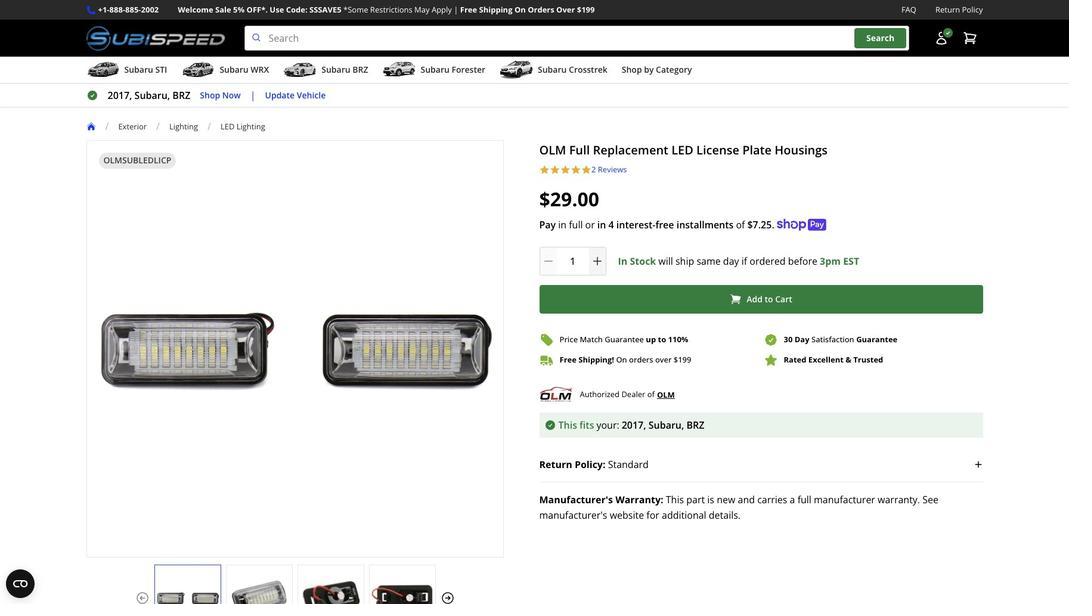 Task type: describe. For each thing, give the bounding box(es) containing it.
olm full replacement led license plate housings
[[539, 142, 828, 158]]

trusted
[[854, 354, 883, 365]]

new
[[717, 493, 736, 506]]

manufacturer
[[814, 493, 875, 506]]

cart
[[775, 293, 792, 305]]

if
[[742, 254, 747, 268]]

2 vertical spatial brz
[[687, 418, 705, 432]]

$29.00
[[539, 186, 599, 211]]

1 horizontal spatial of
[[736, 218, 745, 231]]

olm image
[[539, 386, 573, 403]]

shop by category button
[[622, 59, 692, 83]]

1 vertical spatial led
[[672, 142, 693, 158]]

update vehicle
[[265, 89, 326, 101]]

this for fits
[[558, 418, 577, 432]]

warranty:
[[616, 493, 664, 506]]

or
[[585, 218, 595, 231]]

search input field
[[244, 26, 909, 51]]

free
[[656, 218, 674, 231]]

*some
[[344, 4, 368, 15]]

decrement image
[[542, 255, 554, 267]]

shop now link
[[200, 89, 241, 102]]

return policy
[[936, 4, 983, 15]]

search
[[867, 32, 895, 44]]

subaru brz button
[[283, 59, 368, 83]]

this fits your: 2017, subaru, brz
[[558, 418, 705, 432]]

shop for shop by category
[[622, 64, 642, 75]]

price match guarantee up to 110%
[[560, 334, 689, 345]]

0 vertical spatial full
[[569, 218, 583, 231]]

before
[[788, 254, 818, 268]]

of inside the authorized dealer of olm
[[647, 389, 655, 400]]

part
[[687, 493, 705, 506]]

apply
[[432, 4, 452, 15]]

over
[[556, 4, 575, 15]]

1 in from the left
[[558, 218, 567, 231]]

subaru sti
[[124, 64, 167, 75]]

0 vertical spatial led
[[221, 121, 235, 132]]

subaru crosstrek button
[[500, 59, 608, 83]]

2 in from the left
[[597, 218, 606, 231]]

manufacturer's warranty:
[[539, 493, 664, 506]]

add
[[747, 293, 763, 305]]

match
[[580, 334, 603, 345]]

use
[[270, 4, 284, 15]]

1 horizontal spatial free
[[560, 354, 577, 365]]

0 horizontal spatial subaru,
[[135, 89, 170, 102]]

dealer
[[622, 389, 645, 400]]

2 lighting from the left
[[237, 121, 265, 132]]

2 olmsubledlicp olm full replacement led license plate housings - toyota / subaru, image from the left
[[226, 577, 292, 604]]

1 vertical spatial |
[[250, 89, 256, 102]]

exterior link down 2017, subaru, brz
[[118, 121, 156, 132]]

3 star image from the left
[[560, 165, 571, 175]]

a subaru crosstrek thumbnail image image
[[500, 61, 533, 79]]

button image
[[934, 31, 948, 45]]

subaru brz
[[322, 64, 368, 75]]

subaru for subaru crosstrek
[[538, 64, 567, 75]]

open widget image
[[6, 570, 35, 598]]

2 guarantee from the left
[[856, 334, 898, 345]]

full
[[569, 142, 590, 158]]

a subaru forester thumbnail image image
[[383, 61, 416, 79]]

4
[[609, 218, 614, 231]]

day
[[795, 334, 810, 345]]

0 vertical spatial free
[[460, 4, 477, 15]]

olm link
[[657, 388, 675, 401]]

exterior
[[118, 121, 147, 132]]

0 horizontal spatial brz
[[173, 89, 190, 102]]

website
[[610, 508, 644, 522]]

forester
[[452, 64, 485, 75]]

subispeed logo image
[[86, 26, 225, 51]]

1 guarantee from the left
[[605, 334, 644, 345]]

will
[[659, 254, 673, 268]]

ordered
[[750, 254, 786, 268]]

2017, subaru, brz
[[108, 89, 190, 102]]

same
[[697, 254, 721, 268]]

restrictions
[[370, 4, 413, 15]]

2002
[[141, 4, 159, 15]]

return policy link
[[936, 4, 983, 16]]

update
[[265, 89, 295, 101]]

return policy: standard
[[539, 458, 649, 471]]

+1-888-885-2002 link
[[98, 4, 159, 16]]

update vehicle button
[[265, 89, 326, 102]]

code:
[[286, 4, 308, 15]]

this part is new and carries a full manufacturer warranty. see manufacturer's website for additional details.
[[539, 493, 939, 522]]

welcome
[[178, 4, 213, 15]]

lighting link down shop now link
[[169, 121, 208, 132]]

0 vertical spatial $199
[[577, 4, 595, 15]]

subaru for subaru forester
[[421, 64, 450, 75]]

additional
[[662, 508, 706, 522]]

license
[[697, 142, 739, 158]]

see
[[923, 493, 939, 506]]

vehicle
[[297, 89, 326, 101]]

manufacturer's
[[539, 508, 607, 522]]

olm inside the authorized dealer of olm
[[657, 389, 675, 400]]

for
[[647, 508, 659, 522]]

orders
[[629, 354, 653, 365]]

1 vertical spatial to
[[658, 334, 666, 345]]

2
[[592, 164, 596, 175]]

1 horizontal spatial on
[[616, 354, 627, 365]]

+1-888-885-2002
[[98, 4, 159, 15]]

over
[[655, 354, 672, 365]]

brz inside subaru brz dropdown button
[[353, 64, 368, 75]]

search button
[[855, 28, 907, 48]]

*some restrictions may apply | free shipping on orders over $199
[[344, 4, 595, 15]]

2 star image from the left
[[550, 165, 560, 175]]

subaru wrx button
[[182, 59, 269, 83]]

2 reviews link
[[592, 164, 627, 175]]

free shipping! on orders over $199
[[560, 354, 691, 365]]

subaru for subaru wrx
[[220, 64, 249, 75]]

in
[[618, 254, 628, 268]]

0 horizontal spatial 2017,
[[108, 89, 132, 102]]

this for part
[[666, 493, 684, 506]]

off*.
[[247, 4, 268, 15]]

shop for shop now
[[200, 89, 220, 101]]



Task type: locate. For each thing, give the bounding box(es) containing it.
0 horizontal spatial $199
[[577, 4, 595, 15]]

0 horizontal spatial shop
[[200, 89, 220, 101]]

price
[[560, 334, 578, 345]]

$199 right the over
[[577, 4, 595, 15]]

sssave5
[[310, 4, 342, 15]]

sti
[[155, 64, 167, 75]]

1 horizontal spatial this
[[666, 493, 684, 506]]

housings
[[775, 142, 828, 158]]

now
[[222, 89, 241, 101]]

on left orders
[[515, 4, 526, 15]]

1 horizontal spatial return
[[936, 4, 960, 15]]

0 vertical spatial of
[[736, 218, 745, 231]]

0 vertical spatial 2017,
[[108, 89, 132, 102]]

0 vertical spatial shop
[[622, 64, 642, 75]]

$199
[[577, 4, 595, 15], [674, 354, 691, 365]]

guarantee
[[605, 334, 644, 345], [856, 334, 898, 345]]

this up additional
[[666, 493, 684, 506]]

0 horizontal spatial /
[[105, 120, 109, 133]]

0 horizontal spatial in
[[558, 218, 567, 231]]

of left $7.25 on the right of page
[[736, 218, 745, 231]]

return left policy
[[936, 4, 960, 15]]

1 horizontal spatial led
[[672, 142, 693, 158]]

+1-
[[98, 4, 109, 15]]

0 horizontal spatial of
[[647, 389, 655, 400]]

faq
[[902, 4, 917, 15]]

2017, right your:
[[622, 418, 646, 432]]

subaru left forester
[[421, 64, 450, 75]]

1 horizontal spatial $199
[[674, 354, 691, 365]]

1 star image from the left
[[539, 165, 550, 175]]

faq link
[[902, 4, 917, 16]]

guarantee up free shipping! on orders over $199
[[605, 334, 644, 345]]

in stock will ship same day if ordered before 3pm est
[[618, 254, 859, 268]]

1 horizontal spatial shop
[[622, 64, 642, 75]]

shop pay image
[[777, 219, 826, 231]]

on left orders at the right of the page
[[616, 354, 627, 365]]

increment image
[[591, 255, 603, 267]]

led lighting
[[221, 121, 265, 132]]

/
[[105, 120, 109, 133], [156, 120, 160, 133], [208, 120, 211, 133]]

1 horizontal spatial lighting
[[237, 121, 265, 132]]

home image
[[86, 122, 96, 131]]

shop inside dropdown button
[[622, 64, 642, 75]]

subaru for subaru sti
[[124, 64, 153, 75]]

4 subaru from the left
[[421, 64, 450, 75]]

olm left the full
[[539, 142, 566, 158]]

$199 right over
[[674, 354, 691, 365]]

excellent
[[809, 354, 844, 365]]

$7.25
[[747, 218, 772, 231]]

1 / from the left
[[105, 120, 109, 133]]

4 olmsubledlicp olm full replacement led license plate housings - toyota / subaru, image from the left
[[369, 577, 435, 604]]

1 olmsubledlicp olm full replacement led license plate housings - toyota / subaru, image from the left
[[155, 577, 220, 604]]

exterior link
[[118, 121, 156, 132], [118, 121, 147, 132]]

a subaru sti thumbnail image image
[[86, 61, 120, 79]]

lighting down now on the top left of page
[[237, 121, 265, 132]]

go to right image image
[[440, 591, 455, 604]]

shop by category
[[622, 64, 692, 75]]

this left the 'fits'
[[558, 418, 577, 432]]

0 horizontal spatial lighting
[[169, 121, 198, 132]]

fits
[[580, 418, 594, 432]]

1 vertical spatial this
[[666, 493, 684, 506]]

1 horizontal spatial 2017,
[[622, 418, 646, 432]]

0 horizontal spatial to
[[658, 334, 666, 345]]

1 horizontal spatial full
[[798, 493, 812, 506]]

star image
[[539, 165, 550, 175], [550, 165, 560, 175], [560, 165, 571, 175], [581, 165, 592, 175]]

1 vertical spatial brz
[[173, 89, 190, 102]]

authorized dealer of olm
[[580, 389, 675, 400]]

3 subaru from the left
[[322, 64, 350, 75]]

est
[[843, 254, 859, 268]]

subaru left sti at the top of page
[[124, 64, 153, 75]]

subaru left crosstrek
[[538, 64, 567, 75]]

2 subaru from the left
[[220, 64, 249, 75]]

lighting down 2017, subaru, brz
[[169, 121, 198, 132]]

free down price
[[560, 354, 577, 365]]

3pm
[[820, 254, 841, 268]]

888-
[[109, 4, 125, 15]]

1 vertical spatial return
[[539, 458, 572, 471]]

replacement
[[593, 142, 669, 158]]

pay in full or in 4 interest-free installments of $7.25 .
[[539, 218, 775, 231]]

1 vertical spatial olm
[[657, 389, 675, 400]]

2 horizontal spatial brz
[[687, 418, 705, 432]]

this
[[558, 418, 577, 432], [666, 493, 684, 506]]

full right a
[[798, 493, 812, 506]]

885-
[[125, 4, 141, 15]]

5 subaru from the left
[[538, 64, 567, 75]]

1 vertical spatial 2017,
[[622, 418, 646, 432]]

1 vertical spatial of
[[647, 389, 655, 400]]

0 vertical spatial olm
[[539, 142, 566, 158]]

0 vertical spatial this
[[558, 418, 577, 432]]

guarantee up trusted
[[856, 334, 898, 345]]

1 horizontal spatial /
[[156, 120, 160, 133]]

subaru crosstrek
[[538, 64, 608, 75]]

5%
[[233, 4, 245, 15]]

| right now on the top left of page
[[250, 89, 256, 102]]

orders
[[528, 4, 554, 15]]

1 horizontal spatial in
[[597, 218, 606, 231]]

/ right exterior
[[156, 120, 160, 133]]

0 horizontal spatial this
[[558, 418, 577, 432]]

of left olm link
[[647, 389, 655, 400]]

1 horizontal spatial |
[[454, 4, 458, 15]]

olm right dealer
[[657, 389, 675, 400]]

return
[[936, 4, 960, 15], [539, 458, 572, 471]]

return for return policy: standard
[[539, 458, 572, 471]]

add to cart button
[[539, 285, 983, 313]]

led lighting link
[[221, 121, 275, 132], [221, 121, 265, 132]]

stock
[[630, 254, 656, 268]]

4 star image from the left
[[581, 165, 592, 175]]

free right apply
[[460, 4, 477, 15]]

1 horizontal spatial guarantee
[[856, 334, 898, 345]]

3 olmsubledlicp olm full replacement led license plate housings - toyota / subaru, image from the left
[[298, 577, 363, 604]]

0 vertical spatial subaru,
[[135, 89, 170, 102]]

standard
[[608, 458, 649, 471]]

30 day satisfaction guarantee
[[784, 334, 898, 345]]

carries
[[757, 493, 787, 506]]

policy:
[[575, 458, 606, 471]]

rated excellent & trusted
[[784, 354, 883, 365]]

in
[[558, 218, 567, 231], [597, 218, 606, 231]]

/ for lighting
[[156, 120, 160, 133]]

0 horizontal spatial on
[[515, 4, 526, 15]]

0 vertical spatial to
[[765, 293, 773, 305]]

1 horizontal spatial olm
[[657, 389, 675, 400]]

subaru, down olm link
[[649, 418, 684, 432]]

wrx
[[251, 64, 269, 75]]

/ right home icon
[[105, 120, 109, 133]]

2 horizontal spatial /
[[208, 120, 211, 133]]

1 subaru from the left
[[124, 64, 153, 75]]

2 / from the left
[[156, 120, 160, 133]]

/ down shop now link
[[208, 120, 211, 133]]

to right up
[[658, 334, 666, 345]]

1 horizontal spatial brz
[[353, 64, 368, 75]]

0 horizontal spatial free
[[460, 4, 477, 15]]

this inside this part is new and carries a full manufacturer warranty. see manufacturer's website for additional details.
[[666, 493, 684, 506]]

lighting
[[169, 121, 198, 132], [237, 121, 265, 132]]

/ for exterior
[[105, 120, 109, 133]]

return left policy:
[[539, 458, 572, 471]]

0 horizontal spatial |
[[250, 89, 256, 102]]

olmsubledlicp
[[103, 155, 171, 166]]

1 vertical spatial full
[[798, 493, 812, 506]]

1 vertical spatial $199
[[674, 354, 691, 365]]

full inside this part is new and carries a full manufacturer warranty. see manufacturer's website for additional details.
[[798, 493, 812, 506]]

None number field
[[539, 247, 606, 275]]

1 vertical spatial on
[[616, 354, 627, 365]]

1 lighting from the left
[[169, 121, 198, 132]]

in right pay
[[558, 218, 567, 231]]

3 / from the left
[[208, 120, 211, 133]]

satisfaction
[[812, 334, 854, 345]]

2 reviews
[[592, 164, 627, 175]]

subaru, down subaru sti
[[135, 89, 170, 102]]

&
[[846, 354, 852, 365]]

1 vertical spatial free
[[560, 354, 577, 365]]

0 vertical spatial brz
[[353, 64, 368, 75]]

installments
[[677, 218, 734, 231]]

olm
[[539, 142, 566, 158], [657, 389, 675, 400]]

a subaru brz thumbnail image image
[[283, 61, 317, 79]]

0 vertical spatial return
[[936, 4, 960, 15]]

1 vertical spatial subaru,
[[649, 418, 684, 432]]

0 horizontal spatial return
[[539, 458, 572, 471]]

| right apply
[[454, 4, 458, 15]]

subaru up vehicle
[[322, 64, 350, 75]]

may
[[415, 4, 430, 15]]

subaru forester
[[421, 64, 485, 75]]

to
[[765, 293, 773, 305], [658, 334, 666, 345]]

olmsubledlicp olm full replacement led license plate housings - toyota / subaru, image
[[155, 577, 220, 604], [226, 577, 292, 604], [298, 577, 363, 604], [369, 577, 435, 604]]

exterior link up olmsubledlicp
[[118, 121, 147, 132]]

a subaru wrx thumbnail image image
[[182, 61, 215, 79]]

led left license
[[672, 142, 693, 158]]

shipping!
[[579, 354, 614, 365]]

1 vertical spatial shop
[[200, 89, 220, 101]]

shop left now on the top left of page
[[200, 89, 220, 101]]

subaru for subaru brz
[[322, 64, 350, 75]]

0 horizontal spatial full
[[569, 218, 583, 231]]

/ for led lighting
[[208, 120, 211, 133]]

is
[[707, 493, 714, 506]]

110%
[[668, 334, 689, 345]]

30
[[784, 334, 793, 345]]

to right add
[[765, 293, 773, 305]]

0 horizontal spatial led
[[221, 121, 235, 132]]

0 horizontal spatial olm
[[539, 142, 566, 158]]

welcome sale 5% off*. use code: sssave5
[[178, 4, 342, 15]]

subaru forester button
[[383, 59, 485, 83]]

|
[[454, 4, 458, 15], [250, 89, 256, 102]]

subaru sti button
[[86, 59, 167, 83]]

shop now
[[200, 89, 241, 101]]

add to cart
[[747, 293, 792, 305]]

0 vertical spatial |
[[454, 4, 458, 15]]

1 horizontal spatial to
[[765, 293, 773, 305]]

sale
[[215, 4, 231, 15]]

shop left by
[[622, 64, 642, 75]]

shipping
[[479, 4, 513, 15]]

star image
[[571, 165, 581, 175]]

category
[[656, 64, 692, 75]]

your:
[[597, 418, 619, 432]]

2017, down 'subaru sti' dropdown button
[[108, 89, 132, 102]]

in left 4
[[597, 218, 606, 231]]

lighting link down 2017, subaru, brz
[[169, 121, 198, 132]]

1 horizontal spatial subaru,
[[649, 418, 684, 432]]

0 horizontal spatial guarantee
[[605, 334, 644, 345]]

ship
[[676, 254, 694, 268]]

0 vertical spatial on
[[515, 4, 526, 15]]

led down now on the top left of page
[[221, 121, 235, 132]]

subaru up now on the top left of page
[[220, 64, 249, 75]]

to inside button
[[765, 293, 773, 305]]

return for return policy
[[936, 4, 960, 15]]

full left or
[[569, 218, 583, 231]]



Task type: vqa. For each thing, say whether or not it's contained in the screenshot.
Welcome
yes



